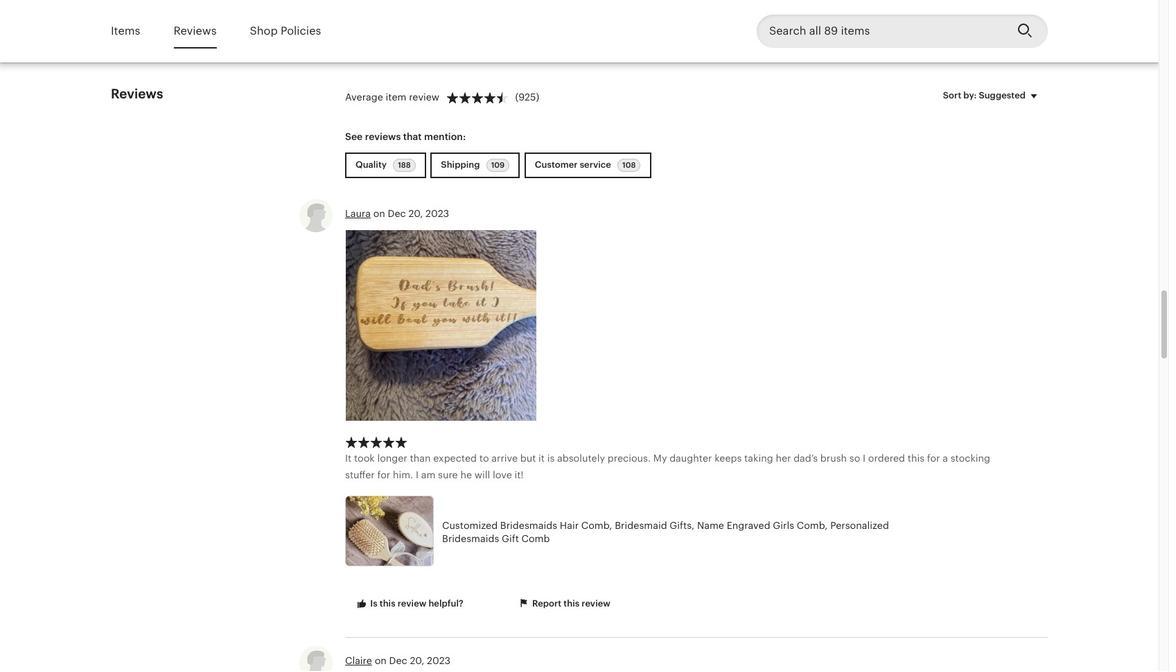 Task type: locate. For each thing, give the bounding box(es) containing it.
suggested
[[979, 90, 1026, 101]]

2 horizontal spatial this
[[908, 452, 925, 463]]

reviews
[[174, 24, 217, 37], [111, 87, 163, 102]]

20,
[[409, 208, 423, 219], [410, 655, 425, 666]]

average
[[345, 92, 383, 103]]

reviews left shop
[[174, 24, 217, 37]]

this right is
[[380, 598, 396, 609]]

review right report at the left of page
[[582, 598, 611, 609]]

average item review
[[345, 92, 440, 103]]

hair
[[560, 520, 579, 531]]

0 vertical spatial reviews
[[174, 24, 217, 37]]

review inside button
[[582, 598, 611, 609]]

name
[[697, 520, 724, 531]]

on
[[373, 208, 385, 219], [375, 655, 387, 666]]

girls
[[773, 520, 794, 531]]

dec right claire
[[389, 655, 407, 666]]

will
[[475, 469, 490, 480]]

20, down '188'
[[409, 208, 423, 219]]

taking
[[745, 452, 773, 463]]

personalized
[[831, 520, 889, 531]]

but
[[520, 452, 536, 463]]

0 vertical spatial 20,
[[409, 208, 423, 219]]

gifts,
[[670, 520, 695, 531]]

on for claire
[[375, 655, 387, 666]]

bridesmaids up comb
[[500, 520, 557, 531]]

i
[[863, 452, 866, 463], [416, 469, 419, 480]]

her
[[776, 452, 791, 463]]

by:
[[964, 90, 977, 101]]

shop
[[250, 24, 278, 37]]

reviews link
[[174, 15, 217, 47]]

took
[[354, 452, 375, 463]]

0 vertical spatial 2023
[[426, 208, 449, 219]]

2023
[[426, 208, 449, 219], [427, 655, 451, 666]]

service
[[580, 159, 611, 170]]

laura link
[[345, 208, 371, 219]]

this inside button
[[380, 598, 396, 609]]

0 vertical spatial i
[[863, 452, 866, 463]]

bridesmaid
[[615, 520, 667, 531]]

my
[[654, 452, 667, 463]]

i left the am
[[416, 469, 419, 480]]

expected
[[433, 452, 477, 463]]

this
[[908, 452, 925, 463], [380, 598, 396, 609], [564, 598, 580, 609]]

20, down is this review helpful? button
[[410, 655, 425, 666]]

1 comb, from the left
[[581, 520, 612, 531]]

1 vertical spatial for
[[377, 469, 390, 480]]

claire
[[345, 655, 372, 666]]

for left a
[[927, 452, 940, 463]]

it took longer than expected to arrive but it is absolutely precious.  my daughter keeps taking her dad's brush so i ordered this for a stocking stuffer for him.  i am sure he will love it!
[[345, 452, 991, 480]]

customer
[[535, 159, 578, 170]]

laura added a photo of their purchase image
[[346, 230, 537, 421]]

109
[[491, 161, 505, 169]]

comb,
[[581, 520, 612, 531], [797, 520, 828, 531]]

1 vertical spatial on
[[375, 655, 387, 666]]

is this review helpful? button
[[345, 591, 474, 617]]

stocking
[[951, 452, 991, 463]]

1 vertical spatial dec
[[389, 655, 407, 666]]

0 horizontal spatial comb,
[[581, 520, 612, 531]]

0 vertical spatial for
[[927, 452, 940, 463]]

comb, right hair
[[581, 520, 612, 531]]

on for laura
[[373, 208, 385, 219]]

review for report this review
[[582, 598, 611, 609]]

see
[[345, 131, 363, 142]]

for down longer
[[377, 469, 390, 480]]

he
[[461, 469, 472, 480]]

claire link
[[345, 655, 372, 666]]

comb
[[522, 533, 550, 544]]

1 vertical spatial bridesmaids
[[442, 533, 499, 544]]

dec
[[388, 208, 406, 219], [389, 655, 407, 666]]

0 horizontal spatial for
[[377, 469, 390, 480]]

i right so
[[863, 452, 866, 463]]

customer service
[[535, 159, 614, 170]]

review inside button
[[398, 598, 427, 609]]

1 vertical spatial 2023
[[427, 655, 451, 666]]

review
[[409, 92, 440, 103], [398, 598, 427, 609], [582, 598, 611, 609]]

2023 down helpful?
[[427, 655, 451, 666]]

keeps
[[715, 452, 742, 463]]

0 vertical spatial dec
[[388, 208, 406, 219]]

review for average item review
[[409, 92, 440, 103]]

20, for laura on dec 20, 2023
[[409, 208, 423, 219]]

2023 for laura on dec 20, 2023
[[426, 208, 449, 219]]

this left a
[[908, 452, 925, 463]]

items
[[111, 24, 140, 37]]

for
[[927, 452, 940, 463], [377, 469, 390, 480]]

review right item
[[409, 92, 440, 103]]

dec right "laura" link
[[388, 208, 406, 219]]

0 horizontal spatial bridesmaids
[[442, 533, 499, 544]]

customized bridesmaids hair comb, bridesmaid gifts, name engraved girls comb, personalized bridesmaids gift comb
[[442, 520, 889, 544]]

to
[[480, 452, 489, 463]]

1 horizontal spatial bridesmaids
[[500, 520, 557, 531]]

helpful?
[[429, 598, 464, 609]]

0 vertical spatial on
[[373, 208, 385, 219]]

1 horizontal spatial this
[[564, 598, 580, 609]]

1 vertical spatial 20,
[[410, 655, 425, 666]]

shop policies link
[[250, 15, 321, 47]]

dec for laura
[[388, 208, 406, 219]]

1 vertical spatial reviews
[[111, 87, 163, 102]]

claire on dec 20, 2023
[[345, 655, 451, 666]]

1 horizontal spatial comb,
[[797, 520, 828, 531]]

on right "laura" link
[[373, 208, 385, 219]]

this inside it took longer than expected to arrive but it is absolutely precious.  my daughter keeps taking her dad's brush so i ordered this for a stocking stuffer for him.  i am sure he will love it!
[[908, 452, 925, 463]]

188
[[398, 161, 411, 169]]

report
[[532, 598, 562, 609]]

0 horizontal spatial i
[[416, 469, 419, 480]]

on right claire
[[375, 655, 387, 666]]

this right report at the left of page
[[564, 598, 580, 609]]

bridesmaids down customized
[[442, 533, 499, 544]]

it!
[[515, 469, 524, 480]]

dec for claire
[[389, 655, 407, 666]]

1 vertical spatial i
[[416, 469, 419, 480]]

report this review button
[[507, 591, 621, 617]]

2023 down shipping
[[426, 208, 449, 219]]

20, for claire on dec 20, 2023
[[410, 655, 425, 666]]

sort by: suggested button
[[933, 81, 1053, 111]]

review left helpful?
[[398, 598, 427, 609]]

bridesmaids
[[500, 520, 557, 531], [442, 533, 499, 544]]

it
[[345, 452, 352, 463]]

reviews down items "link"
[[111, 87, 163, 102]]

comb, right girls
[[797, 520, 828, 531]]

this inside button
[[564, 598, 580, 609]]

love
[[493, 469, 512, 480]]

ordered
[[868, 452, 905, 463]]

is this review helpful?
[[368, 598, 464, 609]]

0 horizontal spatial this
[[380, 598, 396, 609]]



Task type: describe. For each thing, give the bounding box(es) containing it.
is
[[370, 598, 378, 609]]

precious.
[[608, 452, 651, 463]]

this for report this review
[[564, 598, 580, 609]]

policies
[[281, 24, 321, 37]]

quality
[[356, 159, 389, 170]]

so
[[850, 452, 861, 463]]

108
[[623, 161, 636, 169]]

customized
[[442, 520, 498, 531]]

am
[[421, 469, 436, 480]]

is
[[547, 452, 555, 463]]

a
[[943, 452, 948, 463]]

him.
[[393, 469, 413, 480]]

brush
[[821, 452, 847, 463]]

engraved
[[727, 520, 771, 531]]

report this review
[[530, 598, 611, 609]]

this for is this review helpful?
[[380, 598, 396, 609]]

item
[[386, 92, 407, 103]]

mention:
[[424, 131, 466, 142]]

0 horizontal spatial reviews
[[111, 87, 163, 102]]

shop policies
[[250, 24, 321, 37]]

1 horizontal spatial for
[[927, 452, 940, 463]]

dad's
[[794, 452, 818, 463]]

laura on dec 20, 2023
[[345, 208, 449, 219]]

2 comb, from the left
[[797, 520, 828, 531]]

sure
[[438, 469, 458, 480]]

arrive
[[492, 452, 518, 463]]

2023 for claire on dec 20, 2023
[[427, 655, 451, 666]]

1 horizontal spatial i
[[863, 452, 866, 463]]

(925)
[[515, 92, 539, 103]]

review for is this review helpful?
[[398, 598, 427, 609]]

0 vertical spatial bridesmaids
[[500, 520, 557, 531]]

gift
[[502, 533, 519, 544]]

daughter
[[670, 452, 712, 463]]

absolutely
[[557, 452, 605, 463]]

that
[[403, 131, 422, 142]]

customized bridesmaids hair comb, bridesmaid gifts, name engraved girls comb, personalized bridesmaids gift comb link
[[345, 495, 893, 570]]

longer
[[377, 452, 407, 463]]

sort
[[943, 90, 962, 101]]

it
[[539, 452, 545, 463]]

than
[[410, 452, 431, 463]]

see reviews that mention:
[[345, 131, 466, 142]]

reviews
[[365, 131, 401, 142]]

Search all 89 items text field
[[757, 15, 1007, 48]]

sort by: suggested
[[943, 90, 1026, 101]]

1 horizontal spatial reviews
[[174, 24, 217, 37]]

laura
[[345, 208, 371, 219]]

stuffer
[[345, 469, 375, 480]]

shipping
[[441, 159, 482, 170]]

items link
[[111, 15, 140, 47]]



Task type: vqa. For each thing, say whether or not it's contained in the screenshot.
"results"
no



